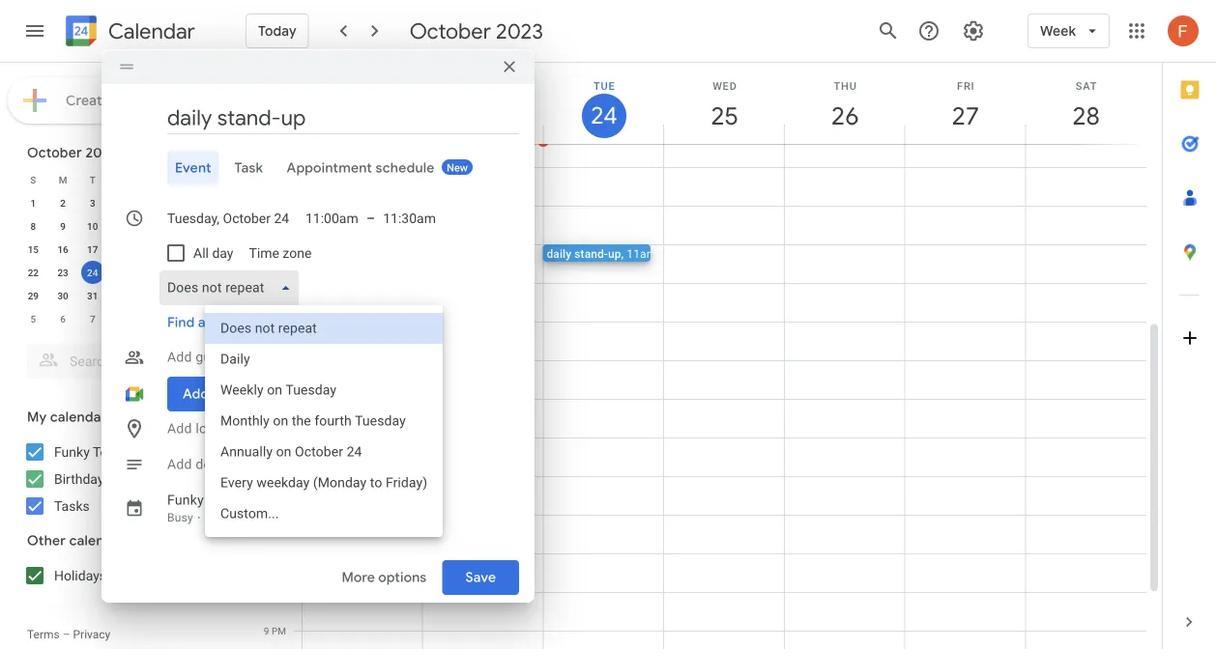 Task type: locate. For each thing, give the bounding box(es) containing it.
0 horizontal spatial 27
[[176, 267, 187, 278]]

2 add from the top
[[167, 421, 192, 437]]

pm for 9 pm
[[272, 626, 286, 637]]

3 up 4 pm
[[264, 394, 269, 405]]

recurrence list box
[[205, 306, 443, 538]]

town
[[93, 444, 126, 460], [207, 493, 241, 509]]

cell left 20
[[137, 238, 167, 261]]

3 inside 'element'
[[179, 290, 184, 302]]

1 inside row group
[[30, 197, 36, 209]]

0 vertical spatial 4
[[209, 290, 214, 302]]

1 vertical spatial 2023
[[85, 144, 117, 161]]

31
[[87, 290, 98, 302]]

None field
[[160, 271, 307, 306]]

12 for 12 pm
[[258, 278, 269, 289]]

None search field
[[0, 336, 240, 379]]

3 up 10 element
[[90, 197, 95, 209]]

6 down 30 element
[[60, 313, 66, 325]]

9 for 9 pm
[[264, 626, 269, 637]]

terms link
[[27, 628, 60, 642]]

calendars up in
[[69, 533, 133, 550]]

town for funky town
[[93, 444, 126, 460]]

12 inside october 2023 grid
[[146, 220, 157, 232]]

0 horizontal spatial 28
[[206, 267, 217, 278]]

add inside dropdown button
[[167, 350, 192, 365]]

november 2 element
[[140, 284, 164, 307]]

0 horizontal spatial 12
[[146, 220, 157, 232]]

october up the m
[[27, 144, 82, 161]]

pm down 5 pm
[[272, 510, 286, 521]]

all
[[193, 245, 209, 261]]

row group
[[18, 191, 226, 331]]

0 vertical spatial 11
[[117, 220, 128, 232]]

november 6 element
[[51, 307, 75, 331]]

calendars inside my calendars dropdown button
[[50, 409, 113, 426]]

1 horizontal spatial 6
[[264, 510, 269, 521]]

0 horizontal spatial tab list
[[117, 151, 519, 186]]

12 down time
[[258, 278, 269, 289]]

november 10 element
[[170, 307, 193, 331]]

1 vertical spatial 27
[[176, 267, 187, 278]]

0 vertical spatial october 2023
[[410, 17, 543, 44]]

Start date text field
[[167, 207, 290, 230]]

2 am from the top
[[271, 200, 286, 212]]

0 vertical spatial 7
[[90, 313, 95, 325]]

24 down 17
[[87, 267, 98, 278]]

4 for 4
[[209, 290, 214, 302]]

add left the location
[[167, 421, 192, 437]]

0 horizontal spatial town
[[93, 444, 126, 460]]

1 horizontal spatial 7
[[264, 548, 269, 560]]

1 vertical spatial 28
[[206, 267, 217, 278]]

22
[[28, 267, 39, 278]]

pm
[[272, 278, 286, 289], [272, 316, 286, 328], [272, 394, 286, 405], [272, 432, 286, 444], [272, 471, 286, 482], [272, 510, 286, 521], [272, 548, 286, 560], [272, 626, 286, 637]]

1 vertical spatial 11
[[258, 239, 269, 250]]

november 5 element
[[22, 307, 45, 331]]

holidays in united states
[[54, 568, 204, 584]]

28 column header
[[1025, 63, 1147, 144]]

7 row from the top
[[18, 307, 226, 331]]

am for 11 am
[[271, 239, 286, 250]]

6 inside grid
[[264, 510, 269, 521]]

f
[[179, 174, 184, 186]]

2 vertical spatial 9
[[264, 626, 269, 637]]

6
[[60, 313, 66, 325], [264, 510, 269, 521]]

pm down 12 pm
[[272, 316, 286, 328]]

annually on october 24 option
[[205, 437, 443, 468]]

28 inside column header
[[1071, 100, 1099, 132]]

add guests
[[167, 350, 238, 365]]

2 vertical spatial 11
[[206, 313, 217, 325]]

1 horizontal spatial october
[[410, 17, 491, 44]]

21
[[206, 244, 217, 255]]

9 up 16 element
[[60, 220, 66, 232]]

row containing s
[[18, 168, 226, 191]]

9 inside row
[[60, 220, 66, 232]]

0 vertical spatial 10
[[258, 200, 269, 212]]

1 vertical spatial 5
[[264, 471, 269, 482]]

9 for 9
[[60, 220, 66, 232]]

pm down 6 pm
[[272, 548, 286, 560]]

2 horizontal spatial 11
[[258, 239, 269, 250]]

united
[[124, 568, 163, 584]]

appointment
[[287, 160, 372, 177]]

29 element
[[22, 284, 45, 307]]

9 for 9 am
[[264, 161, 269, 173]]

5 inside november 5 element
[[30, 313, 36, 325]]

0 vertical spatial calendars
[[50, 409, 113, 426]]

1 horizontal spatial 4
[[264, 432, 269, 444]]

daily stand-up , 11am
[[547, 247, 657, 261]]

10 for 10 element
[[87, 220, 98, 232]]

1 pm from the top
[[272, 278, 286, 289]]

town inside my calendars list
[[93, 444, 126, 460]]

6 row from the top
[[18, 284, 226, 307]]

31 element
[[81, 284, 104, 307]]

1 down 12 pm
[[264, 316, 269, 328]]

28 link
[[1064, 94, 1109, 138]]

pm down the 7 pm
[[272, 626, 286, 637]]

27 down fri
[[951, 100, 978, 132]]

1 vertical spatial am
[[271, 200, 286, 212]]

0 vertical spatial add
[[167, 350, 192, 365]]

5 pm from the top
[[272, 471, 286, 482]]

6 for 6
[[60, 313, 66, 325]]

1 vertical spatial october
[[27, 144, 82, 161]]

october 2023
[[410, 17, 543, 44], [27, 144, 117, 161]]

7 down 31 element
[[90, 313, 95, 325]]

event button
[[167, 151, 219, 186]]

am for 10 am
[[271, 200, 286, 212]]

0 horizontal spatial 1
[[30, 197, 36, 209]]

24 down tue
[[590, 101, 616, 131]]

town down my calendars dropdown button
[[93, 444, 126, 460]]

november 3 element
[[170, 284, 193, 307]]

7 inside row group
[[90, 313, 95, 325]]

2 vertical spatial am
[[271, 239, 286, 250]]

7 pm from the top
[[272, 548, 286, 560]]

10 am
[[258, 200, 286, 212]]

town for funky town busy
[[207, 493, 241, 509]]

tab list
[[1163, 63, 1216, 596], [117, 151, 519, 186]]

fri 27
[[951, 80, 978, 132]]

16
[[57, 244, 68, 255]]

create button
[[8, 77, 151, 124]]

1 horizontal spatial 5
[[264, 471, 269, 482]]

8 pm from the top
[[272, 626, 286, 637]]

1 vertical spatial town
[[207, 493, 241, 509]]

0 horizontal spatial 24
[[87, 267, 98, 278]]

26
[[830, 100, 858, 132]]

thursday column header
[[137, 168, 167, 191]]

22 element
[[22, 261, 45, 284]]

1 horizontal spatial tab list
[[1163, 63, 1216, 596]]

funky up "busy" in the bottom left of the page
[[167, 493, 204, 509]]

2 row from the top
[[18, 191, 226, 215]]

cell
[[137, 238, 167, 261], [107, 261, 137, 284]]

wed 25
[[710, 80, 737, 132]]

Add title text field
[[167, 103, 519, 132]]

1 vertical spatial 12
[[258, 278, 269, 289]]

my calendars list
[[4, 437, 240, 522]]

2 horizontal spatial 3
[[264, 394, 269, 405]]

2023 up mon
[[496, 17, 543, 44]]

october
[[410, 17, 491, 44], [27, 144, 82, 161]]

0 vertical spatial 5
[[30, 313, 36, 325]]

1 horizontal spatial –
[[366, 211, 375, 227]]

pm up 6 pm
[[272, 471, 286, 482]]

1 vertical spatial 7
[[264, 548, 269, 560]]

row group containing 1
[[18, 191, 226, 331]]

add for add location
[[167, 421, 192, 437]]

1 horizontal spatial town
[[207, 493, 241, 509]]

funky up birthdays
[[54, 444, 90, 460]]

3
[[90, 197, 95, 209], [179, 290, 184, 302], [264, 394, 269, 405]]

30 element
[[51, 284, 75, 307]]

cell for 27
[[107, 261, 137, 284]]

3 pm from the top
[[272, 394, 286, 405]]

2023 up t
[[85, 144, 117, 161]]

calendars up funky town
[[50, 409, 113, 426]]

0 vertical spatial 27
[[951, 100, 978, 132]]

pm down time zone button
[[272, 278, 286, 289]]

funky town
[[54, 444, 126, 460]]

1 s from the left
[[30, 174, 36, 186]]

1 horizontal spatial 10
[[176, 313, 187, 325]]

funky inside funky town busy
[[167, 493, 204, 509]]

row containing 1
[[18, 191, 226, 215]]

row
[[18, 168, 226, 191], [18, 191, 226, 215], [18, 215, 226, 238], [18, 238, 226, 261], [18, 261, 226, 284], [18, 284, 226, 307], [18, 307, 226, 331]]

1 vertical spatial 10
[[87, 220, 98, 232]]

0 horizontal spatial 5
[[30, 313, 36, 325]]

12 inside grid
[[258, 278, 269, 289]]

calendars
[[50, 409, 113, 426], [69, 533, 133, 550]]

1 horizontal spatial 27
[[951, 100, 978, 132]]

calendar element
[[62, 12, 195, 54]]

5 down 29 element
[[30, 313, 36, 325]]

6 pm from the top
[[272, 510, 286, 521]]

row containing 29
[[18, 284, 226, 307]]

13 element
[[170, 215, 193, 238]]

2 vertical spatial 3
[[264, 394, 269, 405]]

0 vertical spatial funky
[[54, 444, 90, 460]]

other calendars button
[[4, 526, 240, 557]]

october 2023 up mon
[[410, 17, 543, 44]]

cell left the 26 element
[[107, 261, 137, 284]]

0 vertical spatial 12
[[146, 220, 157, 232]]

holidays
[[54, 568, 106, 584]]

Start time text field
[[306, 207, 359, 230]]

0 vertical spatial 1
[[30, 197, 36, 209]]

11 element
[[111, 215, 134, 238]]

town down add description or
[[207, 493, 241, 509]]

15
[[28, 244, 39, 255]]

1 vertical spatial add
[[167, 421, 192, 437]]

28 down "all day"
[[206, 267, 217, 278]]

1 vertical spatial 6
[[264, 510, 269, 521]]

0 horizontal spatial funky
[[54, 444, 90, 460]]

sat
[[1076, 80, 1098, 92]]

appointment schedule
[[287, 160, 435, 177]]

11
[[117, 220, 128, 232], [258, 239, 269, 250], [206, 313, 217, 325]]

grid
[[248, 63, 1162, 650]]

6 inside row
[[60, 313, 66, 325]]

9 down the 7 pm
[[264, 626, 269, 637]]

0 horizontal spatial 7
[[90, 313, 95, 325]]

new element
[[442, 160, 473, 175]]

gmt-
[[253, 129, 275, 140]]

october up mon
[[410, 17, 491, 44]]

– left the end time text field
[[366, 211, 375, 227]]

tue
[[594, 80, 615, 92]]

26 link
[[823, 94, 868, 138]]

to element
[[366, 211, 375, 227]]

1 am from the top
[[271, 161, 286, 173]]

calendar
[[108, 18, 195, 45]]

1 vertical spatial 24
[[87, 267, 98, 278]]

5 up 6 pm
[[264, 471, 269, 482]]

november 11 element
[[200, 307, 223, 331]]

1 inside grid
[[264, 316, 269, 328]]

all day
[[193, 245, 233, 261]]

2023
[[496, 17, 543, 44], [85, 144, 117, 161]]

25 link
[[702, 94, 747, 138]]

november 7 element
[[81, 307, 104, 331]]

0 horizontal spatial s
[[30, 174, 36, 186]]

thu 26
[[830, 80, 858, 132]]

pm for 5 pm
[[272, 471, 286, 482]]

my
[[27, 409, 47, 426]]

11 down 4 element
[[117, 220, 128, 232]]

row containing 15
[[18, 238, 226, 261]]

mon column header
[[422, 63, 544, 144]]

1 horizontal spatial 28
[[1071, 100, 1099, 132]]

28 inside row
[[206, 267, 217, 278]]

–
[[366, 211, 375, 227], [63, 628, 70, 642]]

11 left zone
[[258, 239, 269, 250]]

15 element
[[22, 238, 45, 261]]

0 vertical spatial 3
[[90, 197, 95, 209]]

27 inside column header
[[951, 100, 978, 132]]

9 right task
[[264, 161, 269, 173]]

20
[[176, 244, 187, 255]]

1 horizontal spatial 24
[[590, 101, 616, 131]]

27 inside 'element'
[[176, 267, 187, 278]]

1 horizontal spatial 1
[[264, 316, 269, 328]]

today button
[[246, 8, 309, 54]]

0 vertical spatial 24
[[590, 101, 616, 131]]

2 vertical spatial 10
[[176, 313, 187, 325]]

1 vertical spatial 1
[[264, 316, 269, 328]]

daily
[[547, 247, 572, 261]]

1 row from the top
[[18, 168, 226, 191]]

– right the terms link at the bottom
[[63, 628, 70, 642]]

1 vertical spatial 4
[[264, 432, 269, 444]]

10 left a
[[176, 313, 187, 325]]

9
[[264, 161, 269, 173], [60, 220, 66, 232], [264, 626, 269, 637]]

5 element
[[140, 191, 164, 215]]

3 am from the top
[[271, 239, 286, 250]]

4 pm from the top
[[272, 432, 286, 444]]

s up 7 element
[[208, 174, 214, 186]]

1 up 8 in the left of the page
[[30, 197, 36, 209]]

3 add from the top
[[167, 457, 192, 473]]

1 horizontal spatial 3
[[179, 290, 184, 302]]

1 horizontal spatial s
[[208, 174, 214, 186]]

0 vertical spatial town
[[93, 444, 126, 460]]

0 vertical spatial –
[[366, 211, 375, 227]]

27 down 20
[[176, 267, 187, 278]]

calendars inside other calendars dropdown button
[[69, 533, 133, 550]]

7 inside grid
[[264, 548, 269, 560]]

10 for 10 am
[[258, 200, 269, 212]]

zone
[[283, 245, 312, 261]]

funky for funky town
[[54, 444, 90, 460]]

10 up 17
[[87, 220, 98, 232]]

s left the m
[[30, 174, 36, 186]]

time
[[209, 314, 238, 332]]

0 vertical spatial 6
[[60, 313, 66, 325]]

12 down 5 element
[[146, 220, 157, 232]]

7 pm
[[264, 548, 286, 560]]

1 vertical spatial 3
[[179, 290, 184, 302]]

pm up or
[[272, 432, 286, 444]]

0 vertical spatial 9
[[264, 161, 269, 173]]

3 row from the top
[[18, 215, 226, 238]]

0 vertical spatial 2023
[[496, 17, 543, 44]]

1 vertical spatial funky
[[167, 493, 204, 509]]

4 row from the top
[[18, 238, 226, 261]]

24 column header
[[543, 63, 664, 144]]

4 up november 11 element
[[209, 290, 214, 302]]

24
[[590, 101, 616, 131], [87, 267, 98, 278]]

27
[[951, 100, 978, 132], [176, 267, 187, 278]]

0 horizontal spatial 6
[[60, 313, 66, 325]]

4 inside 'element'
[[209, 290, 214, 302]]

1 horizontal spatial 11
[[206, 313, 217, 325]]

0 horizontal spatial october 2023
[[27, 144, 117, 161]]

10 up 11 am
[[258, 200, 269, 212]]

2 horizontal spatial 10
[[258, 200, 269, 212]]

sat 28
[[1071, 80, 1099, 132]]

column header
[[302, 63, 423, 144]]

2 pm from the top
[[272, 316, 286, 328]]

25 column header
[[663, 63, 785, 144]]

10 inside grid
[[258, 200, 269, 212]]

0 horizontal spatial 4
[[209, 290, 214, 302]]

24 cell
[[78, 261, 107, 284]]

5 inside grid
[[264, 471, 269, 482]]

or
[[269, 457, 282, 473]]

funky inside my calendars list
[[54, 444, 90, 460]]

1 add from the top
[[167, 350, 192, 365]]

24 inside "element"
[[87, 267, 98, 278]]

add down find
[[167, 350, 192, 365]]

6 for 6 pm
[[264, 510, 269, 521]]

1 vertical spatial –
[[63, 628, 70, 642]]

find a time
[[167, 314, 238, 332]]

1 vertical spatial 9
[[60, 220, 66, 232]]

pm up 4 pm
[[272, 394, 286, 405]]

fri
[[957, 80, 975, 92]]

11 inside grid
[[258, 239, 269, 250]]

am
[[271, 161, 286, 173], [271, 200, 286, 212], [271, 239, 286, 250]]

4 up or
[[264, 432, 269, 444]]

7 down 6 pm
[[264, 548, 269, 560]]

5 row from the top
[[18, 261, 226, 284]]

1 vertical spatial calendars
[[69, 533, 133, 550]]

0 horizontal spatial 10
[[87, 220, 98, 232]]

grid containing 25
[[248, 63, 1162, 650]]

pm for 3 pm
[[272, 394, 286, 405]]

10
[[258, 200, 269, 212], [87, 220, 98, 232], [176, 313, 187, 325]]

0 vertical spatial 28
[[1071, 100, 1099, 132]]

a
[[198, 314, 206, 332]]

7 for 7
[[90, 313, 95, 325]]

0 horizontal spatial 11
[[117, 220, 128, 232]]

calendars for my calendars
[[50, 409, 113, 426]]

1 horizontal spatial 12
[[258, 278, 269, 289]]

6 pm
[[264, 510, 286, 521]]

3 for 3 pm
[[264, 394, 269, 405]]

1 horizontal spatial funky
[[167, 493, 204, 509]]

2 vertical spatial add
[[167, 457, 192, 473]]

add down add location
[[167, 457, 192, 473]]

5 for 5
[[30, 313, 36, 325]]

3 down 27 'element'
[[179, 290, 184, 302]]

6 up the 7 pm
[[264, 510, 269, 521]]

5 pm
[[264, 471, 286, 482]]

28 down sat
[[1071, 100, 1099, 132]]

thu
[[834, 80, 857, 92]]

town inside funky town busy
[[207, 493, 241, 509]]

11 right a
[[206, 313, 217, 325]]

october 2023 up the m
[[27, 144, 117, 161]]

12
[[146, 220, 157, 232], [258, 278, 269, 289]]

0 vertical spatial am
[[271, 161, 286, 173]]

End time text field
[[383, 207, 436, 230]]



Task type: describe. For each thing, give the bounding box(es) containing it.
12 element
[[140, 215, 164, 238]]

0 horizontal spatial october
[[27, 144, 82, 161]]

up
[[608, 247, 621, 261]]

pm for 6 pm
[[272, 510, 286, 521]]

24 link
[[582, 94, 626, 138]]

1 for 1
[[30, 197, 36, 209]]

am for 9 am
[[271, 161, 286, 173]]

0 vertical spatial october
[[410, 17, 491, 44]]

birthdays
[[54, 471, 111, 487]]

4 for 4 pm
[[264, 432, 269, 444]]

2
[[60, 197, 66, 209]]

16 element
[[51, 238, 75, 261]]

13
[[176, 220, 187, 232]]

monthly on the fourth tuesday option
[[205, 406, 443, 437]]

day
[[212, 245, 233, 261]]

1 horizontal spatial october 2023
[[410, 17, 543, 44]]

11 am
[[258, 239, 286, 250]]

my calendars
[[27, 409, 113, 426]]

24, today element
[[81, 261, 104, 284]]

pm for 12 pm
[[272, 278, 286, 289]]

6 element
[[170, 191, 193, 215]]

every weekday (monday to friday) option
[[205, 468, 443, 499]]

states
[[166, 568, 204, 584]]

11 for 11 element
[[117, 220, 128, 232]]

row containing 22
[[18, 261, 226, 284]]

27 link
[[944, 94, 988, 138]]

busy
[[167, 512, 193, 525]]

wed
[[713, 80, 737, 92]]

main drawer image
[[23, 19, 46, 43]]

7 element
[[200, 191, 223, 215]]

week button
[[1028, 8, 1110, 54]]

9 pm
[[264, 626, 286, 637]]

add for add description or
[[167, 457, 192, 473]]

29
[[28, 290, 39, 302]]

1 horizontal spatial 2023
[[496, 17, 543, 44]]

27 column header
[[905, 63, 1026, 144]]

1 pm
[[264, 316, 286, 328]]

10 element
[[81, 215, 104, 238]]

28 element
[[200, 261, 223, 284]]

4 pm
[[264, 432, 286, 444]]

new
[[447, 162, 468, 174]]

4 element
[[111, 191, 134, 215]]

14
[[206, 220, 217, 232]]

other
[[27, 533, 66, 550]]

06
[[275, 129, 286, 140]]

t
[[90, 174, 96, 186]]

other calendars
[[27, 533, 133, 550]]

today
[[258, 22, 297, 40]]

guests
[[196, 350, 238, 365]]

24 inside column header
[[590, 101, 616, 131]]

terms – privacy
[[27, 628, 111, 642]]

add guests button
[[160, 340, 519, 375]]

my calendars button
[[4, 402, 240, 433]]

task button
[[227, 151, 271, 186]]

30
[[57, 290, 68, 302]]

1 for 1 pm
[[264, 316, 269, 328]]

14 element
[[200, 215, 223, 238]]

add description or
[[167, 457, 286, 473]]

funky for funky town busy
[[167, 493, 204, 509]]

stand-
[[575, 247, 608, 261]]

in
[[110, 568, 120, 584]]

11 for november 11 element
[[206, 313, 217, 325]]

tasks
[[54, 498, 90, 514]]

pm for 4 pm
[[272, 432, 286, 444]]

,
[[621, 247, 624, 261]]

create
[[66, 92, 110, 109]]

does not repeat option
[[205, 313, 443, 344]]

add location
[[167, 421, 246, 437]]

weekly on tuesday option
[[205, 375, 443, 406]]

settings menu image
[[962, 19, 985, 43]]

9 am
[[264, 161, 286, 173]]

find
[[167, 314, 195, 332]]

20 element
[[170, 238, 193, 261]]

11 for 11 am
[[258, 239, 269, 250]]

3 for november 3 'element'
[[179, 290, 184, 302]]

m
[[59, 174, 67, 186]]

custom... option
[[205, 499, 443, 530]]

11am
[[627, 247, 657, 261]]

26 column header
[[784, 63, 906, 144]]

8
[[30, 220, 36, 232]]

daily option
[[205, 344, 443, 375]]

november 4 element
[[200, 284, 223, 307]]

description
[[196, 457, 266, 473]]

calendars for other calendars
[[69, 533, 133, 550]]

12 for 12
[[146, 220, 157, 232]]

privacy
[[73, 628, 111, 642]]

october 2023 grid
[[18, 168, 226, 331]]

10 for november 10 element at the left
[[176, 313, 187, 325]]

27 element
[[170, 261, 193, 284]]

november 9 element
[[140, 307, 164, 331]]

row containing 8
[[18, 215, 226, 238]]

gmt-06
[[253, 129, 286, 140]]

0 horizontal spatial –
[[63, 628, 70, 642]]

12 pm
[[258, 278, 286, 289]]

week
[[1040, 22, 1076, 40]]

calendar heading
[[104, 18, 195, 45]]

privacy link
[[73, 628, 111, 642]]

pm for 7 pm
[[272, 548, 286, 560]]

3 pm
[[264, 394, 286, 405]]

0 horizontal spatial 2023
[[85, 144, 117, 161]]

location
[[196, 421, 246, 437]]

time zone
[[249, 245, 312, 261]]

17 element
[[81, 238, 104, 261]]

1 vertical spatial october 2023
[[27, 144, 117, 161]]

23 element
[[51, 261, 75, 284]]

25
[[710, 100, 737, 132]]

5 for 5 pm
[[264, 471, 269, 482]]

add for add guests
[[167, 350, 192, 365]]

terms
[[27, 628, 60, 642]]

schedule
[[376, 160, 435, 177]]

26 element
[[140, 261, 164, 284]]

7 for 7 pm
[[264, 548, 269, 560]]

pm for 1 pm
[[272, 316, 286, 328]]

23
[[57, 267, 68, 278]]

0 horizontal spatial 3
[[90, 197, 95, 209]]

find a time button
[[160, 306, 246, 340]]

21 element
[[200, 238, 223, 261]]

time
[[249, 245, 279, 261]]

tab list containing event
[[117, 151, 519, 186]]

tue 24
[[590, 80, 616, 131]]

17
[[87, 244, 98, 255]]

funky town busy
[[167, 493, 241, 525]]

row containing 5
[[18, 307, 226, 331]]

Search for people text field
[[39, 344, 209, 379]]

cell for 21
[[137, 238, 167, 261]]

2 s from the left
[[208, 174, 214, 186]]



Task type: vqa. For each thing, say whether or not it's contained in the screenshot.


